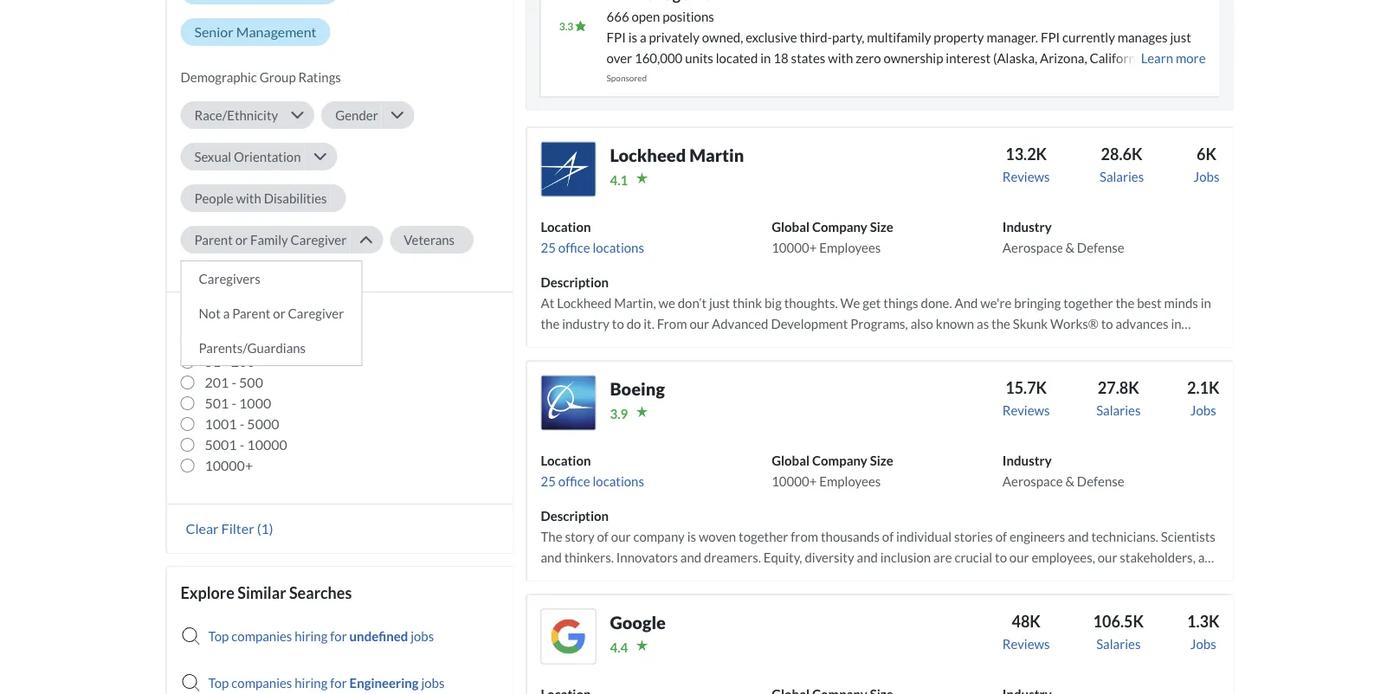 Task type: vqa. For each thing, say whether or not it's contained in the screenshot.


Task type: locate. For each thing, give the bounding box(es) containing it.
1 vertical spatial company
[[229, 309, 296, 328]]

jobs for top companies hiring for engineering jobs
[[421, 676, 445, 691]]

10000+ for boeing
[[772, 474, 817, 489]]

reviews down 15.7k
[[1003, 403, 1051, 418]]

1.3k
[[1188, 612, 1220, 631]]

- for 51
[[224, 353, 228, 370]]

our down energy,
[[603, 358, 623, 373]]

2 industry aerospace & defense from the top
[[1003, 453, 1125, 489]]

1 vertical spatial office
[[559, 474, 591, 489]]

location 25 office locations for lockheed martin
[[541, 219, 645, 255]]

reviews down 13.2k
[[1003, 169, 1051, 184]]

25 office locations link up martin,
[[541, 240, 645, 255]]

office up industry at top left
[[559, 240, 591, 255]]

2 locations from the top
[[593, 474, 645, 489]]

1 employees from the top
[[820, 240, 881, 255]]

2 defense from the top
[[1078, 474, 1125, 489]]

0 vertical spatial reviews
[[1003, 169, 1051, 184]]

in down minds
[[1172, 316, 1182, 332]]

description inside description at lockheed martin, we don't just think big thoughts. we get things done.    and we're bringing together the best minds in the industry to do it.    from our advanced development programs, also known as the skunk works® to advances in renewable energy, we're always adapting, always innovating, and always figuring out ways to meet the needs of the real challenges our customers face.     if you're ready to solve problems that don't have quick answers,  check us out.
[[541, 274, 609, 290]]

jobs for boeing
[[1191, 403, 1217, 418]]

4.4
[[610, 640, 628, 656]]

4.1
[[610, 172, 628, 188]]

defense
[[1078, 240, 1125, 255], [1078, 474, 1125, 489]]

2 companies from the top
[[232, 676, 292, 691]]

1 vertical spatial top
[[208, 676, 229, 691]]

15.7k reviews
[[1003, 378, 1051, 418]]

we
[[659, 295, 676, 311]]

global company size 10000+ employees for lockheed martin
[[772, 219, 894, 255]]

for left 'engineering'
[[330, 676, 347, 691]]

0 vertical spatial employees
[[820, 240, 881, 255]]

don't
[[929, 358, 958, 373]]

2 vertical spatial global
[[772, 453, 810, 468]]

1 vertical spatial location 25 office locations
[[541, 453, 645, 489]]

1 vertical spatial companies
[[232, 676, 292, 691]]

5001
[[205, 437, 237, 453]]

1000
[[239, 395, 271, 412]]

0 vertical spatial description
[[541, 274, 609, 290]]

parents/guardians
[[199, 340, 306, 356]]

1 description from the top
[[541, 274, 609, 290]]

veterans
[[404, 232, 455, 248]]

also
[[911, 316, 934, 332]]

industry for boeing
[[1003, 453, 1052, 468]]

0 vertical spatial salaries
[[1100, 169, 1145, 184]]

global company size 10000+ employees for boeing
[[772, 453, 894, 489]]

get
[[863, 295, 881, 311]]

2 vertical spatial jobs
[[1191, 637, 1217, 652]]

2 vertical spatial company
[[813, 453, 868, 468]]

advanced
[[712, 316, 769, 332]]

0 vertical spatial locations
[[593, 240, 645, 255]]

jobs inside the 2.1k jobs
[[1191, 403, 1217, 418]]

minds
[[1165, 295, 1199, 311]]

location 25 office locations down 4.1
[[541, 219, 645, 255]]

0 horizontal spatial we're
[[647, 337, 679, 352]]

meet
[[1062, 337, 1091, 352]]

2 & from the top
[[1066, 474, 1075, 489]]

1 location 25 office locations from the top
[[541, 219, 645, 255]]

industry aerospace & defense for lockheed martin
[[1003, 219, 1125, 255]]

locations down 3.9 on the bottom left
[[593, 474, 645, 489]]

companies down similar
[[232, 629, 292, 645]]

0 horizontal spatial always
[[681, 337, 720, 352]]

innovating,
[[818, 337, 881, 352]]

1 location from the top
[[541, 219, 591, 235]]

1 vertical spatial for
[[330, 676, 347, 691]]

- right 501
[[232, 395, 237, 412]]

reviews for google
[[1003, 637, 1051, 652]]

problems
[[847, 358, 901, 373]]

lockheed up 4.1
[[610, 145, 686, 166]]

2 25 office locations link from the top
[[541, 474, 645, 489]]

1 vertical spatial or
[[273, 306, 286, 321]]

for for engineering
[[330, 676, 347, 691]]

reviews down 48k on the right of page
[[1003, 637, 1051, 652]]

lockheed up industry at top left
[[557, 295, 612, 311]]

salaries down "106.5k"
[[1097, 637, 1141, 652]]

1 vertical spatial jobs
[[1191, 403, 1217, 418]]

we
[[841, 295, 861, 311]]

1 vertical spatial salaries
[[1097, 403, 1141, 418]]

or up parents/guardians
[[273, 306, 286, 321]]

2 for from the top
[[330, 676, 347, 691]]

2 global company size 10000+ employees from the top
[[772, 453, 894, 489]]

2 aerospace from the top
[[1003, 474, 1064, 489]]

1 horizontal spatial always
[[777, 337, 816, 352]]

description at lockheed martin, we don't just think big thoughts. we get things done.    and we're bringing together the best minds in the industry to do it.    from our advanced development programs, also known as the skunk works® to advances in renewable energy, we're always adapting, always innovating, and always figuring out ways to meet the needs of the real challenges our customers face.     if you're ready to solve problems that don't have quick answers,  check us out.
[[541, 274, 1212, 373]]

in right minds
[[1201, 295, 1212, 311]]

2 25 from the top
[[541, 474, 556, 489]]

500
[[239, 374, 263, 391]]

jobs right the undefined
[[411, 629, 434, 645]]

energy,
[[604, 337, 645, 352]]

companies for top companies hiring for engineering jobs
[[232, 676, 292, 691]]

the
[[1116, 295, 1135, 311], [541, 316, 560, 332], [1094, 337, 1113, 352], [1166, 337, 1184, 352]]

aerospace down the 15.7k reviews
[[1003, 474, 1064, 489]]

1 & from the top
[[1066, 240, 1075, 255]]

reviews for boeing
[[1003, 403, 1051, 418]]

0 vertical spatial location 25 office locations
[[541, 219, 645, 255]]

0 vertical spatial for
[[330, 629, 347, 645]]

defense up together
[[1078, 240, 1125, 255]]

boeing image
[[541, 376, 597, 431]]

1 industry from the top
[[1003, 219, 1052, 235]]

1 25 from the top
[[541, 240, 556, 255]]

0 vertical spatial hiring
[[295, 629, 328, 645]]

jobs right 'engineering'
[[421, 676, 445, 691]]

always up face. on the bottom of page
[[681, 337, 720, 352]]

jobs down 6k
[[1194, 169, 1220, 184]]

location down lockheed martin image
[[541, 219, 591, 235]]

jobs inside 1.3k jobs
[[1191, 637, 1217, 652]]

0 vertical spatial 25
[[541, 240, 556, 255]]

hiring down searches
[[295, 629, 328, 645]]

industry aerospace & defense for boeing
[[1003, 453, 1125, 489]]

or left family
[[235, 232, 248, 248]]

1 companies from the top
[[232, 629, 292, 645]]

- down 1001 - 5000 on the left
[[240, 437, 245, 453]]

industry aerospace & defense up together
[[1003, 219, 1125, 255]]

1 vertical spatial industry
[[1003, 453, 1052, 468]]

people
[[195, 191, 234, 206]]

1 aerospace from the top
[[1003, 240, 1064, 255]]

1 vertical spatial reviews
[[1003, 403, 1051, 418]]

- right 1001
[[240, 416, 245, 433]]

global company size 10000+ employees
[[772, 219, 894, 255], [772, 453, 894, 489]]

- for 5001
[[240, 437, 245, 453]]

0 vertical spatial or
[[235, 232, 248, 248]]

top for top companies hiring for undefined jobs
[[208, 629, 229, 645]]

0 horizontal spatial in
[[1172, 316, 1182, 332]]

0 vertical spatial industry aerospace & defense
[[1003, 219, 1125, 255]]

2 office from the top
[[559, 474, 591, 489]]

jobs
[[1194, 169, 1220, 184], [1191, 403, 1217, 418], [1191, 637, 1217, 652]]

caregiver down disabilities
[[291, 232, 347, 248]]

company
[[813, 219, 868, 235], [229, 309, 296, 328], [813, 453, 868, 468]]

1 vertical spatial defense
[[1078, 474, 1125, 489]]

50
[[223, 333, 239, 350]]

2 location from the top
[[541, 453, 591, 468]]

1 vertical spatial in
[[1172, 316, 1182, 332]]

undefined
[[350, 629, 408, 645]]

- right "1"
[[216, 333, 220, 350]]

2 vertical spatial reviews
[[1003, 637, 1051, 652]]

companies down top companies hiring for undefined jobs
[[232, 676, 292, 691]]

25 up "at"
[[541, 240, 556, 255]]

1 vertical spatial employees
[[820, 474, 881, 489]]

1 vertical spatial global company size 10000+ employees
[[772, 453, 894, 489]]

1 horizontal spatial in
[[1201, 295, 1212, 311]]

location 25 office locations down 3.9 on the bottom left
[[541, 453, 645, 489]]

best
[[1138, 295, 1162, 311]]

2 location 25 office locations from the top
[[541, 453, 645, 489]]

location down boeing "image"
[[541, 453, 591, 468]]

caregiver
[[291, 232, 347, 248], [288, 306, 344, 321]]

orientation
[[234, 149, 301, 165]]

1 vertical spatial &
[[1066, 474, 1075, 489]]

0 vertical spatial defense
[[1078, 240, 1125, 255]]

jobs for google
[[1191, 637, 1217, 652]]

jobs for lockheed martin
[[1194, 169, 1220, 184]]

25 down boeing "image"
[[541, 474, 556, 489]]

industry for lockheed martin
[[1003, 219, 1052, 235]]

salaries inside 106.5k salaries
[[1097, 637, 1141, 652]]

the skunk
[[992, 316, 1048, 332]]

2 vertical spatial size
[[870, 453, 894, 468]]

0 vertical spatial in
[[1201, 295, 1212, 311]]

of
[[1151, 337, 1163, 352]]

parent down people
[[195, 232, 233, 248]]

- for 501
[[232, 395, 237, 412]]

1 reviews from the top
[[1003, 169, 1051, 184]]

race/ethnicity
[[195, 107, 278, 123]]

1 for from the top
[[330, 629, 347, 645]]

we're up customers
[[647, 337, 679, 352]]

industry down the 15.7k reviews
[[1003, 453, 1052, 468]]

1 vertical spatial hiring
[[295, 676, 328, 691]]

parent right a
[[232, 306, 271, 321]]

renewable
[[541, 337, 601, 352]]

check
[[1076, 358, 1109, 373]]

us
[[1111, 358, 1124, 373]]

locations up martin,
[[593, 240, 645, 255]]

0 vertical spatial global company size 10000+ employees
[[772, 219, 894, 255]]

1 vertical spatial industry aerospace & defense
[[1003, 453, 1125, 489]]

jobs down 2.1k on the right of page
[[1191, 403, 1217, 418]]

0 horizontal spatial or
[[235, 232, 248, 248]]

salaries for boeing
[[1097, 403, 1141, 418]]

0 vertical spatial industry
[[1003, 219, 1052, 235]]

caregiver up parents/guardians
[[288, 306, 344, 321]]

0 vertical spatial office
[[559, 240, 591, 255]]

for left the undefined
[[330, 629, 347, 645]]

salaries down 28.6k
[[1100, 169, 1145, 184]]

we're up as
[[981, 295, 1012, 311]]

1 hiring from the top
[[295, 629, 328, 645]]

0 vertical spatial size
[[870, 219, 894, 235]]

lockheed
[[610, 145, 686, 166], [557, 295, 612, 311]]

2 description from the top
[[541, 508, 609, 524]]

0 vertical spatial we're
[[981, 295, 1012, 311]]

jobs down 1.3k
[[1191, 637, 1217, 652]]

28.6k salaries
[[1100, 144, 1145, 184]]

0 vertical spatial jobs
[[1194, 169, 1220, 184]]

201 - 500
[[205, 374, 263, 391]]

for
[[330, 629, 347, 645], [330, 676, 347, 691]]

2 horizontal spatial always
[[907, 337, 946, 352]]

our down don't
[[690, 316, 710, 332]]

development
[[771, 316, 848, 332]]

the down "at"
[[541, 316, 560, 332]]

1 horizontal spatial our
[[690, 316, 710, 332]]

1 industry aerospace & defense from the top
[[1003, 219, 1125, 255]]

hiring for engineering
[[295, 676, 328, 691]]

1 defense from the top
[[1078, 240, 1125, 255]]

at
[[541, 295, 555, 311]]

industry aerospace & defense
[[1003, 219, 1125, 255], [1003, 453, 1125, 489]]

hiring for undefined
[[295, 629, 328, 645]]

1 25 office locations link from the top
[[541, 240, 645, 255]]

our
[[690, 316, 710, 332], [603, 358, 623, 373]]

with
[[236, 191, 261, 206]]

25 for boeing
[[541, 474, 556, 489]]

0 vertical spatial location
[[541, 219, 591, 235]]

25 office locations link down 3.9 on the bottom left
[[541, 474, 645, 489]]

industry down 13.2k reviews
[[1003, 219, 1052, 235]]

1 vertical spatial location
[[541, 453, 591, 468]]

top companies hiring for engineering jobs
[[208, 676, 445, 691]]

senior management button
[[181, 18, 331, 46]]

quick
[[990, 358, 1021, 373]]

locations
[[593, 240, 645, 255], [593, 474, 645, 489]]

2 top from the top
[[208, 676, 229, 691]]

not a parent or caregiver
[[199, 306, 344, 321]]

1 global company size 10000+ employees from the top
[[772, 219, 894, 255]]

company for lockheed martin
[[813, 219, 868, 235]]

description for description
[[541, 508, 609, 524]]

1 always from the left
[[681, 337, 720, 352]]

jobs for top companies hiring for undefined jobs
[[411, 629, 434, 645]]

hiring down top companies hiring for undefined jobs
[[295, 676, 328, 691]]

gender
[[335, 107, 378, 123]]

106.5k
[[1094, 612, 1144, 631]]

defense for boeing
[[1078, 474, 1125, 489]]

0 vertical spatial top
[[208, 629, 229, 645]]

location 25 office locations
[[541, 219, 645, 255], [541, 453, 645, 489]]

10000+
[[772, 240, 817, 255], [205, 457, 253, 474], [772, 474, 817, 489]]

to left solve
[[801, 358, 813, 373]]

0 vertical spatial companies
[[232, 629, 292, 645]]

1 vertical spatial 25 office locations link
[[541, 474, 645, 489]]

1 vertical spatial our
[[603, 358, 623, 373]]

1 vertical spatial description
[[541, 508, 609, 524]]

top for top companies hiring for engineering jobs
[[208, 676, 229, 691]]

1 vertical spatial locations
[[593, 474, 645, 489]]

defense down 27.8k salaries
[[1078, 474, 1125, 489]]

5001 - 10000
[[205, 437, 287, 453]]

locations for boeing
[[593, 474, 645, 489]]

0 vertical spatial global
[[772, 219, 810, 235]]

senior management
[[195, 23, 317, 40]]

group
[[260, 69, 296, 85]]

solve
[[815, 358, 845, 373]]

0 vertical spatial 25 office locations link
[[541, 240, 645, 255]]

lockheed martin image
[[541, 142, 597, 197]]

always down the also
[[907, 337, 946, 352]]

industry aerospace & defense down the 15.7k reviews
[[1003, 453, 1125, 489]]

2.1k jobs
[[1188, 378, 1220, 418]]

1 vertical spatial lockheed
[[557, 295, 612, 311]]

0 vertical spatial jobs
[[411, 629, 434, 645]]

office down boeing "image"
[[559, 474, 591, 489]]

learn more link
[[1139, 47, 1206, 73]]

1 office from the top
[[559, 240, 591, 255]]

- right 51
[[224, 353, 228, 370]]

have
[[961, 358, 988, 373]]

1 locations from the top
[[593, 240, 645, 255]]

always down development
[[777, 337, 816, 352]]

2 industry from the top
[[1003, 453, 1052, 468]]

aerospace up "bringing"
[[1003, 240, 1064, 255]]

1 vertical spatial jobs
[[421, 676, 445, 691]]

1 vertical spatial aerospace
[[1003, 474, 1064, 489]]

parent
[[195, 232, 233, 248], [232, 306, 271, 321]]

1
[[205, 333, 213, 350]]

2 vertical spatial salaries
[[1097, 637, 1141, 652]]

to
[[612, 316, 624, 332], [1102, 316, 1114, 332], [1048, 337, 1060, 352], [801, 358, 813, 373]]

2 hiring from the top
[[295, 676, 328, 691]]

3 reviews from the top
[[1003, 637, 1051, 652]]

0 vertical spatial &
[[1066, 240, 1075, 255]]

0 vertical spatial aerospace
[[1003, 240, 1064, 255]]

salaries down 27.8k
[[1097, 403, 1141, 418]]

0 vertical spatial company
[[813, 219, 868, 235]]

0 vertical spatial our
[[690, 316, 710, 332]]

company for boeing
[[813, 453, 868, 468]]

0 vertical spatial lockheed
[[610, 145, 686, 166]]

2 always from the left
[[777, 337, 816, 352]]

1 horizontal spatial we're
[[981, 295, 1012, 311]]

2 reviews from the top
[[1003, 403, 1051, 418]]

1 vertical spatial size
[[299, 309, 327, 328]]

location
[[541, 219, 591, 235], [541, 453, 591, 468]]

1 vertical spatial 25
[[541, 474, 556, 489]]

global
[[772, 219, 810, 235], [181, 309, 226, 328], [772, 453, 810, 468]]

2 employees from the top
[[820, 474, 881, 489]]

- for 201
[[232, 374, 237, 391]]

- right 201
[[232, 374, 237, 391]]

& for boeing
[[1066, 474, 1075, 489]]

salaries
[[1100, 169, 1145, 184], [1097, 403, 1141, 418], [1097, 637, 1141, 652]]

sexual
[[195, 149, 232, 165]]

1 top from the top
[[208, 629, 229, 645]]

sexual orientation
[[195, 149, 301, 165]]



Task type: describe. For each thing, give the bounding box(es) containing it.
adapting,
[[722, 337, 775, 352]]

666 open positions
[[607, 8, 715, 24]]

programs,
[[851, 316, 909, 332]]

demographic
[[181, 69, 257, 85]]

martin
[[690, 145, 744, 166]]

and
[[883, 337, 905, 352]]

the up check
[[1094, 337, 1113, 352]]

(1)
[[257, 521, 273, 538]]

as
[[977, 316, 990, 332]]

a
[[223, 306, 230, 321]]

caregivers
[[199, 271, 261, 287]]

real
[[1187, 337, 1209, 352]]

1 vertical spatial caregiver
[[288, 306, 344, 321]]

companies for top companies hiring for undefined jobs
[[232, 629, 292, 645]]

thoughts.
[[785, 295, 838, 311]]

defense for lockheed martin
[[1078, 240, 1125, 255]]

25 for lockheed martin
[[541, 240, 556, 255]]

answers,
[[1023, 358, 1073, 373]]

0 vertical spatial caregiver
[[291, 232, 347, 248]]

1.3k jobs
[[1188, 612, 1220, 652]]

1001
[[205, 416, 237, 433]]

1 vertical spatial parent
[[232, 306, 271, 321]]

that
[[903, 358, 927, 373]]

0 vertical spatial parent
[[195, 232, 233, 248]]

1001 - 5000
[[205, 416, 279, 433]]

15.7k
[[1006, 378, 1048, 397]]

51 - 200
[[205, 353, 255, 370]]

out
[[995, 337, 1014, 352]]

ready
[[766, 358, 798, 373]]

201
[[205, 374, 229, 391]]

and
[[955, 295, 979, 311]]

the left the best in the right top of the page
[[1116, 295, 1135, 311]]

senior
[[195, 23, 234, 40]]

13.2k
[[1006, 144, 1048, 164]]

0 horizontal spatial our
[[603, 358, 623, 373]]

501
[[205, 395, 229, 412]]

sponsored
[[607, 73, 647, 83]]

out.
[[1127, 358, 1149, 373]]

employees for lockheed martin
[[820, 240, 881, 255]]

industry
[[562, 316, 610, 332]]

- for 1001
[[240, 416, 245, 433]]

6k
[[1197, 144, 1217, 164]]

searches
[[289, 584, 352, 603]]

customers
[[625, 358, 685, 373]]

office for lockheed martin
[[559, 240, 591, 255]]

lockheed inside description at lockheed martin, we don't just think big thoughts. we get things done.    and we're bringing together the best minds in the industry to do it.    from our advanced development programs, also known as the skunk works® to advances in renewable energy, we're always adapting, always innovating, and always figuring out ways to meet the needs of the real challenges our customers face.     if you're ready to solve problems that don't have quick answers,  check us out.
[[557, 295, 612, 311]]

666
[[607, 8, 630, 24]]

needs
[[1115, 337, 1149, 352]]

to up answers, at the bottom of the page
[[1048, 337, 1060, 352]]

figuring
[[948, 337, 992, 352]]

engineering
[[350, 676, 419, 691]]

for for undefined
[[330, 629, 347, 645]]

do
[[627, 316, 641, 332]]

face.
[[687, 358, 714, 373]]

known
[[936, 316, 975, 332]]

bringing
[[1015, 295, 1062, 311]]

it.
[[644, 316, 655, 332]]

learn more sponsored
[[607, 50, 1206, 83]]

the right of
[[1166, 337, 1184, 352]]

reviews for lockheed martin
[[1003, 169, 1051, 184]]

explore similar searches
[[181, 584, 352, 603]]

done.
[[921, 295, 953, 311]]

people with disabilities
[[195, 191, 327, 206]]

global for boeing
[[772, 453, 810, 468]]

employees for boeing
[[820, 474, 881, 489]]

51
[[205, 353, 221, 370]]

location 25 office locations for boeing
[[541, 453, 645, 489]]

13.2k reviews
[[1003, 144, 1051, 184]]

location for boeing
[[541, 453, 591, 468]]

to down together
[[1102, 316, 1114, 332]]

just
[[709, 295, 731, 311]]

48k reviews
[[1003, 612, 1051, 652]]

explore
[[181, 584, 235, 603]]

salaries for google
[[1097, 637, 1141, 652]]

global for lockheed martin
[[772, 219, 810, 235]]

& for lockheed martin
[[1066, 240, 1075, 255]]

more
[[1176, 50, 1206, 66]]

1 horizontal spatial or
[[273, 306, 286, 321]]

3.9
[[610, 406, 628, 422]]

positions
[[663, 8, 715, 24]]

global company size
[[181, 309, 327, 328]]

- for 1
[[216, 333, 220, 350]]

from
[[657, 316, 687, 332]]

aerospace for boeing
[[1003, 474, 1064, 489]]

salaries for lockheed martin
[[1100, 169, 1145, 184]]

similar
[[238, 584, 286, 603]]

clear filter (1)
[[186, 521, 273, 538]]

10000+ for lockheed martin
[[772, 240, 817, 255]]

office for boeing
[[559, 474, 591, 489]]

location for lockheed martin
[[541, 219, 591, 235]]

size for lockheed martin
[[870, 219, 894, 235]]

3 always from the left
[[907, 337, 946, 352]]

25 office locations link for boeing
[[541, 474, 645, 489]]

works®
[[1051, 316, 1099, 332]]

1 vertical spatial global
[[181, 309, 226, 328]]

description for description at lockheed martin, we don't just think big thoughts. we get things done.    and we're bringing together the best minds in the industry to do it.    from our advanced development programs, also known as the skunk works® to advances in renewable energy, we're always adapting, always innovating, and always figuring out ways to meet the needs of the real challenges our customers face.     if you're ready to solve problems that don't have quick answers,  check us out.
[[541, 274, 609, 290]]

google image
[[541, 610, 597, 665]]

locations for lockheed martin
[[593, 240, 645, 255]]

27.8k salaries
[[1097, 378, 1141, 418]]

you're
[[727, 358, 763, 373]]

if
[[716, 358, 725, 373]]

aerospace for lockheed martin
[[1003, 240, 1064, 255]]

1 vertical spatial we're
[[647, 337, 679, 352]]

lockheed martin
[[610, 145, 744, 166]]

things
[[884, 295, 919, 311]]

big
[[765, 295, 782, 311]]

advances
[[1116, 316, 1169, 332]]

to left do
[[612, 316, 624, 332]]

5000
[[247, 416, 279, 433]]

disabilities
[[264, 191, 327, 206]]

learn
[[1142, 50, 1174, 66]]

10000
[[247, 437, 287, 453]]

25 office locations link for lockheed martin
[[541, 240, 645, 255]]

200
[[231, 353, 255, 370]]

6k jobs
[[1194, 144, 1220, 184]]

together
[[1064, 295, 1114, 311]]

boeing
[[610, 379, 665, 400]]

challenges
[[541, 358, 601, 373]]

size for boeing
[[870, 453, 894, 468]]

ways
[[1016, 337, 1045, 352]]

clear
[[186, 521, 219, 538]]

martin,
[[614, 295, 656, 311]]



